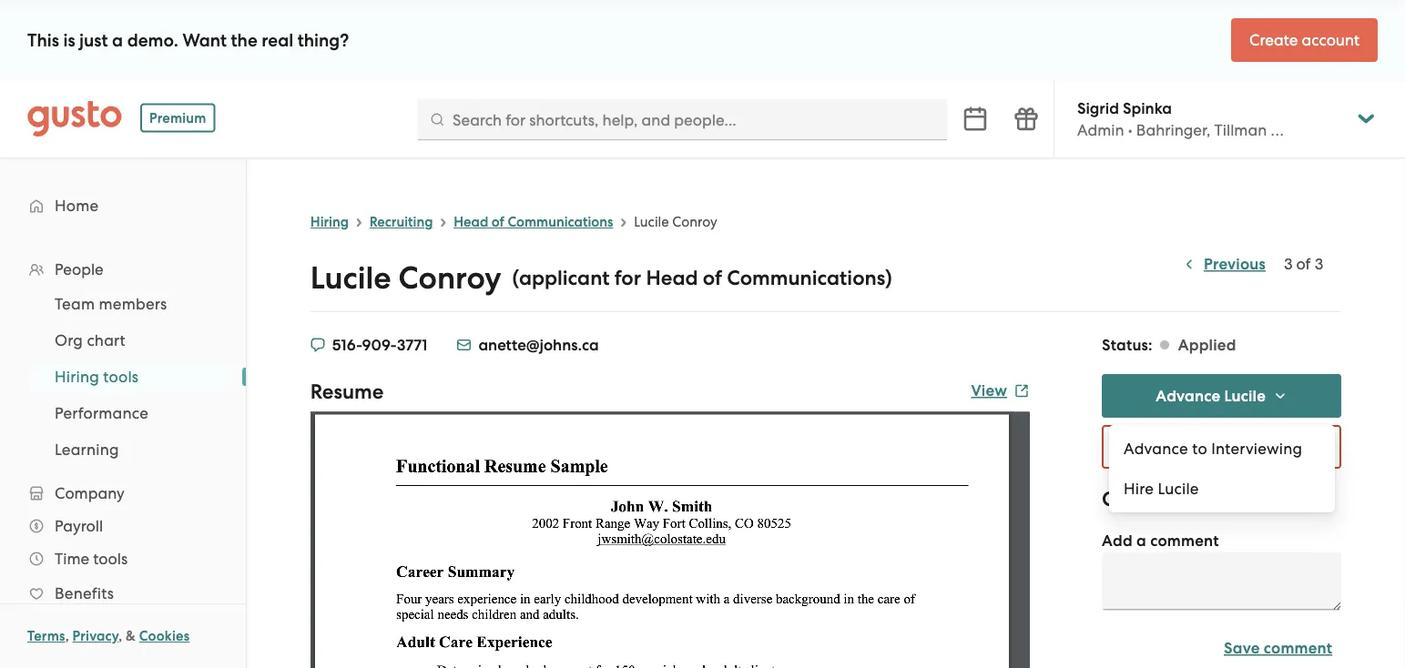 Task type: vqa. For each thing, say whether or not it's contained in the screenshot.
516-
yes



Task type: describe. For each thing, give the bounding box(es) containing it.
team members link
[[33, 288, 228, 321]]

team members
[[55, 295, 167, 313]]

0 horizontal spatial conroy
[[399, 260, 502, 297]]

learning
[[55, 441, 119, 459]]

previous link
[[1182, 255, 1266, 274]]

hire lucile
[[1124, 480, 1199, 498]]

comment inside button
[[1264, 639, 1333, 658]]

real
[[262, 30, 293, 51]]

premium
[[149, 110, 206, 126]]

benefits link
[[18, 577, 228, 610]]

admin
[[1078, 121, 1124, 139]]

the
[[231, 30, 258, 51]]

1 horizontal spatial a
[[1137, 532, 1147, 551]]

payroll
[[55, 517, 103, 536]]

save
[[1224, 639, 1260, 658]]

advance for advance lucile
[[1156, 387, 1221, 405]]

3 of 3
[[1284, 255, 1324, 273]]

view
[[971, 382, 1007, 400]]

&
[[126, 628, 136, 645]]

is
[[63, 30, 75, 51]]

terms , privacy , & cookies
[[27, 628, 190, 645]]

interviewing
[[1212, 440, 1303, 458]]

advance menu menu
[[1109, 425, 1335, 513]]

people button
[[18, 253, 228, 286]]

terms link
[[27, 628, 65, 645]]

company button
[[18, 477, 228, 510]]

people
[[55, 260, 104, 279]]

hire
[[1124, 480, 1154, 498]]

privacy
[[72, 628, 119, 645]]

org
[[55, 332, 83, 350]]

cookies
[[139, 628, 190, 645]]

previous
[[1204, 255, 1266, 274]]

list containing team members
[[0, 286, 246, 468]]

save comment button
[[1224, 638, 1333, 660]]

anette@johns.ca
[[479, 336, 599, 354]]

hiring for hiring tools
[[55, 368, 99, 386]]

0 horizontal spatial head
[[454, 214, 488, 230]]

0 vertical spatial comment
[[1151, 532, 1219, 551]]

516-909-3771 link
[[310, 334, 428, 357]]

add
[[1102, 532, 1133, 551]]

just
[[79, 30, 108, 51]]

advance lucile
[[1156, 387, 1266, 405]]

benefits
[[55, 585, 114, 603]]

2 , from the left
[[119, 628, 122, 645]]

0 vertical spatial communications
[[508, 214, 613, 230]]

to
[[1192, 440, 1208, 458]]

time tools button
[[18, 543, 228, 576]]

0 vertical spatial a
[[112, 30, 123, 51]]

want
[[183, 30, 227, 51]]

create account
[[1250, 31, 1360, 49]]

516-
[[332, 336, 362, 354]]

tillman
[[1215, 121, 1267, 139]]

hiring tools
[[55, 368, 139, 386]]

chart
[[87, 332, 126, 350]]

lucile up interviewing
[[1225, 387, 1266, 405]]

bahringer,
[[1137, 121, 1211, 139]]

1 3 from the left
[[1284, 255, 1293, 273]]

Add a comment text field
[[1102, 552, 1342, 611]]

org chart link
[[33, 324, 228, 357]]

save comment
[[1224, 639, 1333, 658]]

performance
[[55, 404, 148, 423]]

global-search element
[[417, 99, 948, 141]]

company
[[55, 485, 125, 503]]

head of communications link
[[454, 214, 613, 230]]

tools for hiring tools
[[103, 368, 139, 386]]

anette@johns.ca link
[[457, 334, 599, 357]]

hiring tools link
[[33, 361, 228, 393]]

create
[[1250, 31, 1298, 49]]

advance to interviewing
[[1124, 440, 1303, 458]]

lucile down hiring link
[[310, 260, 391, 297]]

and
[[1271, 121, 1300, 139]]

of for 3
[[1297, 255, 1311, 273]]

org chart
[[55, 332, 126, 350]]

spinka
[[1123, 99, 1172, 117]]

lucile up the for on the left top of page
[[634, 214, 669, 230]]

tools for time tools
[[93, 550, 128, 568]]

list containing home
[[0, 188, 246, 669]]



Task type: locate. For each thing, give the bounding box(es) containing it.
of for head
[[492, 214, 505, 230]]

resume
[[310, 380, 384, 404]]

premium button
[[140, 104, 215, 133]]

comment down 'comments' on the bottom of the page
[[1151, 532, 1219, 551]]

learning link
[[33, 434, 228, 466]]

1 horizontal spatial 3
[[1315, 255, 1324, 273]]

module__icon___go7vc image for anette@johns.ca
[[457, 338, 471, 352]]

module__icon___go7vc image left 516- at left
[[310, 338, 325, 352]]

sigrid spinka admin • bahringer, tillman and oga
[[1078, 99, 1336, 139]]

(applicant for head of communications )
[[512, 266, 892, 291]]

this is just a demo. want the real thing?
[[27, 30, 349, 51]]

1 horizontal spatial comment
[[1264, 639, 1333, 658]]

home
[[55, 197, 99, 215]]

communications
[[508, 214, 613, 230], [727, 266, 886, 291]]

comments
[[1102, 487, 1203, 511]]

of
[[492, 214, 505, 230], [1297, 255, 1311, 273], [703, 266, 722, 291]]

1 vertical spatial hiring
[[55, 368, 99, 386]]

1 horizontal spatial module__icon___go7vc image
[[457, 338, 471, 352]]

0 horizontal spatial module__icon___go7vc image
[[310, 338, 325, 352]]

1 , from the left
[[65, 628, 69, 645]]

1 vertical spatial head
[[646, 266, 698, 291]]

lucile inside advance menu menu
[[1158, 480, 1199, 498]]

opens in a new tab image
[[1015, 384, 1029, 399]]

account
[[1302, 31, 1360, 49]]

1 horizontal spatial ,
[[119, 628, 122, 645]]

a right just
[[112, 30, 123, 51]]

terms
[[27, 628, 65, 645]]

2 module__icon___go7vc image from the left
[[457, 338, 471, 352]]

members
[[99, 295, 167, 313]]

0 horizontal spatial comment
[[1151, 532, 1219, 551]]

0 horizontal spatial a
[[112, 30, 123, 51]]

, left privacy link
[[65, 628, 69, 645]]

time tools
[[55, 550, 128, 568]]

thing?
[[298, 30, 349, 51]]

a
[[112, 30, 123, 51], [1137, 532, 1147, 551]]

1 vertical spatial a
[[1137, 532, 1147, 551]]

payroll button
[[18, 510, 228, 543]]

hiring down org
[[55, 368, 99, 386]]

lucile right 'hire'
[[1158, 480, 1199, 498]]

1 horizontal spatial conroy
[[672, 214, 717, 230]]

1 vertical spatial lucile conroy
[[310, 260, 502, 297]]

1 list from the top
[[0, 188, 246, 669]]

a right add
[[1137, 532, 1147, 551]]

head right the for on the left top of page
[[646, 266, 698, 291]]

1 horizontal spatial communications
[[727, 266, 886, 291]]

lucile conroy down recruiting link
[[310, 260, 502, 297]]

module__icon___go7vc image for 516-909-3771
[[310, 338, 325, 352]]

1 vertical spatial communications
[[727, 266, 886, 291]]

advance inside button
[[1124, 440, 1188, 458]]

recruiting
[[370, 214, 433, 230]]

home image
[[27, 101, 122, 137]]

advance to interviewing button
[[1109, 429, 1335, 469]]

1 vertical spatial tools
[[93, 550, 128, 568]]

tools up performance link
[[103, 368, 139, 386]]

0 vertical spatial lucile conroy
[[634, 214, 717, 230]]

module__icon___go7vc image
[[310, 338, 325, 352], [457, 338, 471, 352]]

applied
[[1178, 336, 1237, 354]]

0 horizontal spatial 3
[[1284, 255, 1293, 273]]

list
[[0, 188, 246, 669], [0, 286, 246, 468]]

0 horizontal spatial communications
[[508, 214, 613, 230]]

(applicant
[[512, 266, 610, 291]]

1 horizontal spatial head
[[646, 266, 698, 291]]

advance for advance to interviewing
[[1124, 440, 1188, 458]]

status:
[[1102, 336, 1153, 354]]

oga
[[1303, 121, 1336, 139]]

0 vertical spatial tools
[[103, 368, 139, 386]]

3
[[1284, 255, 1293, 273], [1315, 255, 1324, 273]]

lucile conroy up (applicant for head of communications )
[[634, 214, 717, 230]]

0 vertical spatial hiring
[[310, 214, 349, 230]]

tools inside dropdown button
[[93, 550, 128, 568]]

add a comment
[[1102, 532, 1219, 551]]

this
[[27, 30, 59, 51]]

)
[[886, 266, 892, 291]]

0 horizontal spatial ,
[[65, 628, 69, 645]]

module__icon___go7vc image inside anette@johns.ca link
[[457, 338, 471, 352]]

cookies button
[[139, 626, 190, 648]]

recruiting link
[[370, 214, 433, 230]]

2 list from the top
[[0, 286, 246, 468]]

advance up hire lucile
[[1124, 440, 1188, 458]]

, left &
[[119, 628, 122, 645]]

2 3 from the left
[[1315, 255, 1324, 273]]

team
[[55, 295, 95, 313]]

0 vertical spatial conroy
[[672, 214, 717, 230]]

applicant-resume element
[[310, 412, 1029, 669]]

•
[[1128, 121, 1133, 139]]

3771
[[397, 336, 428, 354]]

comment right save
[[1264, 639, 1333, 658]]

tools down payroll dropdown button
[[93, 550, 128, 568]]

0 horizontal spatial hiring
[[55, 368, 99, 386]]

0 horizontal spatial of
[[492, 214, 505, 230]]

hiring inside list
[[55, 368, 99, 386]]

0 vertical spatial advance
[[1156, 387, 1221, 405]]

516-909-3771
[[332, 336, 428, 354]]

advance up to
[[1156, 387, 1221, 405]]

time
[[55, 550, 89, 568]]

create account link
[[1232, 18, 1378, 62]]

,
[[65, 628, 69, 645], [119, 628, 122, 645]]

tools
[[103, 368, 139, 386], [93, 550, 128, 568]]

2 horizontal spatial of
[[1297, 255, 1311, 273]]

privacy link
[[72, 628, 119, 645]]

hiring link
[[310, 214, 349, 230]]

conroy up (applicant for head of communications )
[[672, 214, 717, 230]]

hiring left recruiting link
[[310, 214, 349, 230]]

lucile
[[634, 214, 669, 230], [310, 260, 391, 297], [1225, 387, 1266, 405], [1158, 480, 1199, 498]]

conroy down recruiting link
[[399, 260, 502, 297]]

head
[[454, 214, 488, 230], [646, 266, 698, 291]]

module__icon___go7vc image right 3771 on the bottom of page
[[457, 338, 471, 352]]

view link
[[971, 380, 1029, 412]]

module__icon___go7vc image inside 516-909-3771 link
[[310, 338, 325, 352]]

for
[[615, 266, 641, 291]]

1 horizontal spatial lucile conroy
[[634, 214, 717, 230]]

0 vertical spatial head
[[454, 214, 488, 230]]

demo.
[[127, 30, 178, 51]]

hiring for hiring link
[[310, 214, 349, 230]]

conroy
[[672, 214, 717, 230], [399, 260, 502, 297]]

head right recruiting link
[[454, 214, 488, 230]]

1 vertical spatial comment
[[1264, 639, 1333, 658]]

1 horizontal spatial of
[[703, 266, 722, 291]]

hiring
[[310, 214, 349, 230], [55, 368, 99, 386]]

sigrid
[[1078, 99, 1119, 117]]

1 vertical spatial advance
[[1124, 440, 1188, 458]]

Search for shortcuts, help, and people... field
[[453, 109, 935, 131]]

head of communications
[[454, 214, 613, 230]]

home link
[[18, 189, 228, 222]]

comment
[[1151, 532, 1219, 551], [1264, 639, 1333, 658]]

1 module__icon___go7vc image from the left
[[310, 338, 325, 352]]

0 horizontal spatial lucile conroy
[[310, 260, 502, 297]]

1 vertical spatial conroy
[[399, 260, 502, 297]]

performance link
[[33, 397, 228, 430]]

909-
[[362, 336, 397, 354]]

1 horizontal spatial hiring
[[310, 214, 349, 230]]



